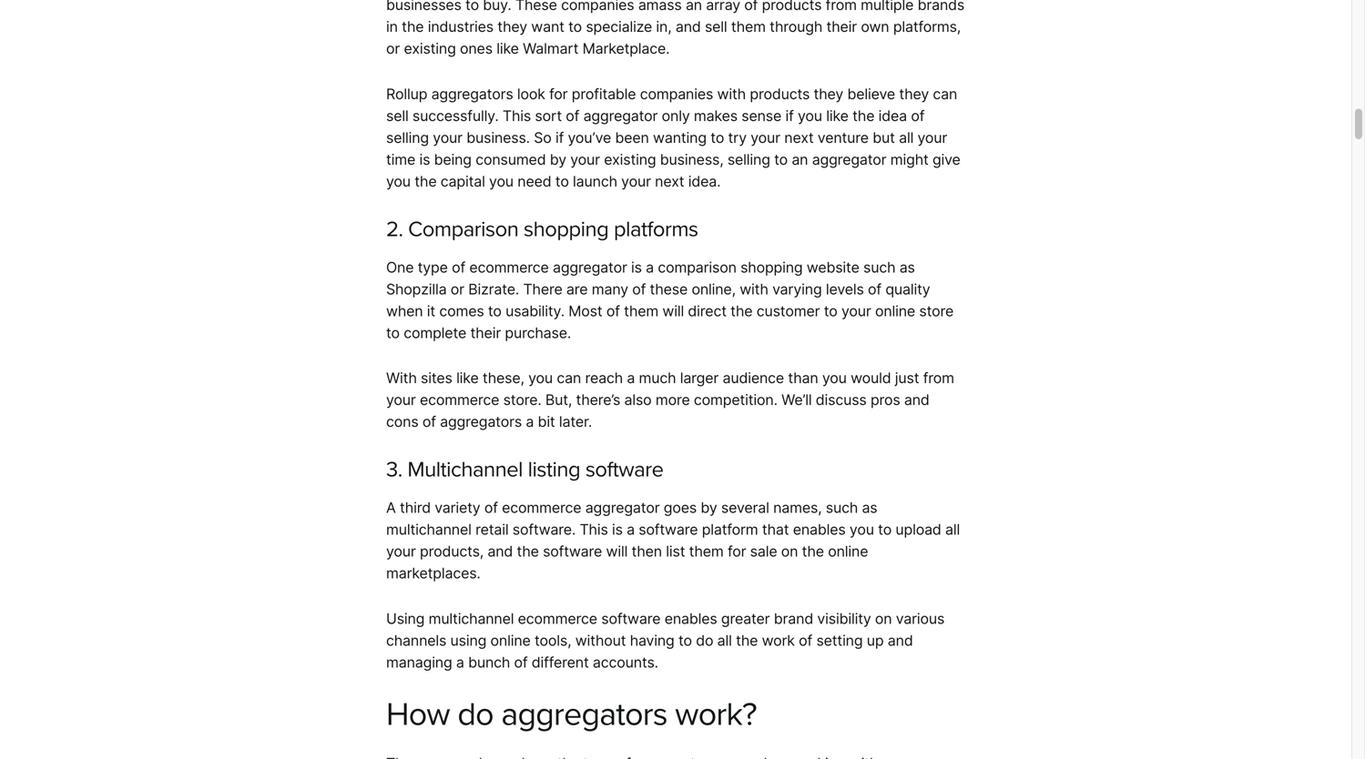 Task type: describe. For each thing, give the bounding box(es) containing it.
venture
[[818, 129, 869, 147]]

makes
[[694, 107, 738, 125]]

and inside with sites like these, you can reach a much larger audience than you would just from your ecommerce store. but, there's also more competition. we'll discuss pros and cons of aggregators a bit later.
[[905, 392, 930, 409]]

ecommerce inside with sites like these, you can reach a much larger audience than you would just from your ecommerce store. but, there's also more competition. we'll discuss pros and cons of aggregators a bit later.
[[420, 392, 500, 409]]

aggregator down venture
[[813, 151, 887, 169]]

enables inside using multichannel ecommerce software enables greater brand visibility on various channels using online tools, without having to do all the work of setting up and managing a bunch of different accounts.
[[665, 610, 718, 628]]

one type of ecommerce aggregator is a comparison shopping website such as shopzilla or bizrate. there are many of these online, with varying levels of quality when it comes to usability. most of them will direct the customer to your online store to complete their purchase.
[[386, 259, 954, 342]]

with sites like these, you can reach a much larger audience than you would just from your ecommerce store. but, there's also more competition. we'll discuss pros and cons of aggregators a bit later.
[[386, 370, 955, 431]]

ecommerce inside one type of ecommerce aggregator is a comparison shopping website such as shopzilla or bizrate. there are many of these online, with varying levels of quality when it comes to usability. most of them will direct the customer to your online store to complete their purchase.
[[470, 259, 549, 276]]

there's
[[576, 392, 621, 409]]

online,
[[692, 281, 736, 298]]

multichannel inside using multichannel ecommerce software enables greater brand visibility on various channels using online tools, without having to do all the work of setting up and managing a bunch of different accounts.
[[429, 610, 514, 628]]

and inside using multichannel ecommerce software enables greater brand visibility on various channels using online tools, without having to do all the work of setting up and managing a bunch of different accounts.
[[888, 632, 914, 650]]

0 vertical spatial shopping
[[524, 216, 609, 243]]

shopping inside one type of ecommerce aggregator is a comparison shopping website such as shopzilla or bizrate. there are many of these online, with varying levels of quality when it comes to usability. most of them will direct the customer to your online store to complete their purchase.
[[741, 259, 803, 276]]

as for upload
[[862, 499, 878, 517]]

retail
[[476, 521, 509, 539]]

companies
[[640, 85, 714, 103]]

with
[[386, 370, 417, 387]]

multichannel
[[408, 457, 523, 483]]

it
[[427, 302, 436, 320]]

aggregators inside "rollup aggregators look for profitable companies with products they believe they can sell successfully. this sort of aggregator only makes sense if you like the idea of selling your business. so if you've been wanting to try your next venture but all your time is being consumed by your existing business, selling to an aggregator might give you the capital you need to launch your next idea."
[[432, 85, 513, 103]]

than
[[789, 370, 819, 387]]

on inside a third variety of ecommerce aggregator goes by several names, such as multichannel retail software. this is a software platform that enables you to upload all your products, and the software will then list them for sale on the online marketplaces.
[[782, 543, 799, 561]]

online inside a third variety of ecommerce aggregator goes by several names, such as multichannel retail software. this is a software platform that enables you to upload all your products, and the software will then list them for sale on the online marketplaces.
[[828, 543, 869, 561]]

software down software.
[[543, 543, 602, 561]]

the inside using multichannel ecommerce software enables greater brand visibility on various channels using online tools, without having to do all the work of setting up and managing a bunch of different accounts.
[[736, 632, 758, 650]]

how
[[386, 696, 450, 735]]

goes
[[664, 499, 697, 517]]

discuss
[[816, 392, 867, 409]]

to down the 'when'
[[386, 324, 400, 342]]

aggregator up been
[[584, 107, 658, 125]]

having
[[630, 632, 675, 650]]

products
[[750, 85, 810, 103]]

store
[[920, 302, 954, 320]]

3. multichannel listing software
[[386, 457, 664, 483]]

a inside a third variety of ecommerce aggregator goes by several names, such as multichannel retail software. this is a software platform that enables you to upload all your products, and the software will then list them for sale on the online marketplaces.
[[627, 521, 635, 539]]

an
[[792, 151, 809, 169]]

the down time
[[415, 173, 437, 191]]

been
[[616, 129, 649, 147]]

sites
[[421, 370, 453, 387]]

comparison
[[658, 259, 737, 276]]

such for names,
[[826, 499, 858, 517]]

a third variety of ecommerce aggregator goes by several names, such as multichannel retail software. this is a software platform that enables you to upload all your products, and the software will then list them for sale on the online marketplaces.
[[386, 499, 961, 583]]

0 horizontal spatial do
[[458, 696, 494, 735]]

is inside a third variety of ecommerce aggregator goes by several names, such as multichannel retail software. this is a software platform that enables you to upload all your products, and the software will then list them for sale on the online marketplaces.
[[612, 521, 623, 539]]

using
[[451, 632, 487, 650]]

work
[[762, 632, 795, 650]]

sale
[[751, 543, 778, 561]]

but
[[873, 129, 896, 147]]

your down you've
[[571, 151, 600, 169]]

1 they from the left
[[814, 85, 844, 103]]

idea
[[879, 107, 908, 125]]

you've
[[568, 129, 612, 147]]

of inside a third variety of ecommerce aggregator goes by several names, such as multichannel retail software. this is a software platform that enables you to upload all your products, and the software will then list them for sale on the online marketplaces.
[[485, 499, 498, 517]]

marketplaces.
[[386, 565, 481, 583]]

would
[[851, 370, 892, 387]]

consumed
[[476, 151, 546, 169]]

give
[[933, 151, 961, 169]]

varying
[[773, 281, 822, 298]]

pros
[[871, 392, 901, 409]]

software.
[[513, 521, 576, 539]]

them inside one type of ecommerce aggregator is a comparison shopping website such as shopzilla or bizrate. there are many of these online, with varying levels of quality when it comes to usability. most of them will direct the customer to your online store to complete their purchase.
[[624, 302, 659, 320]]

but,
[[546, 392, 572, 409]]

or
[[451, 281, 465, 298]]

you down products
[[798, 107, 823, 125]]

also
[[625, 392, 652, 409]]

with inside "rollup aggregators look for profitable companies with products they believe they can sell successfully. this sort of aggregator only makes sense if you like the idea of selling your business. so if you've been wanting to try your next venture but all your time is being consumed by your existing business, selling to an aggregator might give you the capital you need to launch your next idea."
[[718, 85, 746, 103]]

direct
[[688, 302, 727, 320]]

by inside a third variety of ecommerce aggregator goes by several names, such as multichannel retail software. this is a software platform that enables you to upload all your products, and the software will then list them for sale on the online marketplaces.
[[701, 499, 718, 517]]

of right idea
[[912, 107, 925, 125]]

of right many
[[633, 281, 646, 298]]

how do aggregators work?
[[386, 696, 757, 735]]

a
[[386, 499, 396, 517]]

to inside a third variety of ecommerce aggregator goes by several names, such as multichannel retail software. this is a software platform that enables you to upload all your products, and the software will then list them for sale on the online marketplaces.
[[879, 521, 892, 539]]

business,
[[660, 151, 724, 169]]

multichannel inside a third variety of ecommerce aggregator goes by several names, such as multichannel retail software. this is a software platform that enables you to upload all your products, and the software will then list them for sale on the online marketplaces.
[[386, 521, 472, 539]]

of right sort
[[566, 107, 580, 125]]

online inside one type of ecommerce aggregator is a comparison shopping website such as shopzilla or bizrate. there are many of these online, with varying levels of quality when it comes to usability. most of them will direct the customer to your online store to complete their purchase.
[[876, 302, 916, 320]]

of down many
[[607, 302, 620, 320]]

variety
[[435, 499, 481, 517]]

customer
[[757, 302, 820, 320]]

can inside with sites like these, you can reach a much larger audience than you would just from your ecommerce store. but, there's also more competition. we'll discuss pros and cons of aggregators a bit later.
[[557, 370, 581, 387]]

are
[[567, 281, 588, 298]]

the down the names,
[[802, 543, 825, 561]]

the down software.
[[517, 543, 539, 561]]

channels
[[386, 632, 447, 650]]

only
[[662, 107, 690, 125]]

bit
[[538, 413, 555, 431]]

platforms
[[614, 216, 699, 243]]

to down levels
[[824, 302, 838, 320]]

purchase.
[[505, 324, 571, 342]]

there
[[523, 281, 563, 298]]

wanting
[[653, 129, 707, 147]]

later.
[[559, 413, 592, 431]]

aggregator inside a third variety of ecommerce aggregator goes by several names, such as multichannel retail software. this is a software platform that enables you to upload all your products, and the software will then list them for sale on the online marketplaces.
[[586, 499, 660, 517]]

by inside "rollup aggregators look for profitable companies with products they believe they can sell successfully. this sort of aggregator only makes sense if you like the idea of selling your business. so if you've been wanting to try your next venture but all your time is being consumed by your existing business, selling to an aggregator might give you the capital you need to launch your next idea."
[[550, 151, 567, 169]]

0 vertical spatial next
[[785, 129, 814, 147]]

your down existing
[[622, 173, 651, 191]]

aggregator inside one type of ecommerce aggregator is a comparison shopping website such as shopzilla or bizrate. there are many of these online, with varying levels of quality when it comes to usability. most of them will direct the customer to your online store to complete their purchase.
[[553, 259, 628, 276]]

the down 'believe'
[[853, 107, 875, 125]]

listing
[[528, 457, 581, 483]]

you down time
[[386, 173, 411, 191]]

to right need
[[556, 173, 569, 191]]

idea.
[[689, 173, 721, 191]]

just
[[896, 370, 920, 387]]

them inside a third variety of ecommerce aggregator goes by several names, such as multichannel retail software. this is a software platform that enables you to upload all your products, and the software will then list them for sale on the online marketplaces.
[[689, 543, 724, 561]]

then
[[632, 543, 662, 561]]

of up 'or'
[[452, 259, 466, 276]]

2.
[[386, 216, 403, 243]]

such for website
[[864, 259, 896, 276]]

2. comparison shopping platforms
[[386, 216, 699, 243]]

as for of
[[900, 259, 916, 276]]

0 horizontal spatial selling
[[386, 129, 429, 147]]

of inside with sites like these, you can reach a much larger audience than you would just from your ecommerce store. but, there's also more competition. we'll discuss pros and cons of aggregators a bit later.
[[423, 413, 436, 431]]

1 horizontal spatial selling
[[728, 151, 771, 169]]

levels
[[826, 281, 864, 298]]

enables inside a third variety of ecommerce aggregator goes by several names, such as multichannel retail software. this is a software platform that enables you to upload all your products, and the software will then list them for sale on the online marketplaces.
[[793, 521, 846, 539]]

to down the bizrate.
[[488, 302, 502, 320]]

products,
[[420, 543, 484, 561]]

bizrate.
[[469, 281, 520, 298]]

successfully.
[[413, 107, 499, 125]]

all inside "rollup aggregators look for profitable companies with products they believe they can sell successfully. this sort of aggregator only makes sense if you like the idea of selling your business. so if you've been wanting to try your next venture but all your time is being consumed by your existing business, selling to an aggregator might give you the capital you need to launch your next idea."
[[899, 129, 914, 147]]

software up list
[[639, 521, 698, 539]]

comes
[[440, 302, 484, 320]]

of down brand
[[799, 632, 813, 650]]

believe
[[848, 85, 896, 103]]

you up store.
[[529, 370, 553, 387]]



Task type: locate. For each thing, give the bounding box(es) containing it.
them right list
[[689, 543, 724, 561]]

look
[[517, 85, 546, 103]]

multichannel up using
[[429, 610, 514, 628]]

0 horizontal spatial for
[[550, 85, 568, 103]]

1 vertical spatial will
[[606, 543, 628, 561]]

2 vertical spatial and
[[888, 632, 914, 650]]

a left the bit
[[526, 413, 534, 431]]

to inside using multichannel ecommerce software enables greater brand visibility on various channels using online tools, without having to do all the work of setting up and managing a bunch of different accounts.
[[679, 632, 692, 650]]

shopping
[[524, 216, 609, 243], [741, 259, 803, 276]]

1 vertical spatial and
[[488, 543, 513, 561]]

your down levels
[[842, 302, 872, 320]]

to left upload
[[879, 521, 892, 539]]

0 vertical spatial on
[[782, 543, 799, 561]]

you left upload
[[850, 521, 875, 539]]

1 horizontal spatial this
[[580, 521, 608, 539]]

on right sale
[[782, 543, 799, 561]]

of up 'retail'
[[485, 499, 498, 517]]

1 horizontal spatial for
[[728, 543, 747, 561]]

1 vertical spatial if
[[556, 129, 564, 147]]

is down platforms
[[632, 259, 642, 276]]

0 vertical spatial with
[[718, 85, 746, 103]]

for down platform
[[728, 543, 747, 561]]

2 horizontal spatial all
[[946, 521, 961, 539]]

we'll
[[782, 392, 812, 409]]

for
[[550, 85, 568, 103], [728, 543, 747, 561]]

your down with at the left
[[386, 392, 416, 409]]

1 vertical spatial is
[[632, 259, 642, 276]]

different
[[532, 654, 589, 672]]

the inside one type of ecommerce aggregator is a comparison shopping website such as shopzilla or bizrate. there are many of these online, with varying levels of quality when it comes to usability. most of them will direct the customer to your online store to complete their purchase.
[[731, 302, 753, 320]]

many
[[592, 281, 629, 298]]

a inside using multichannel ecommerce software enables greater brand visibility on various channels using online tools, without having to do all the work of setting up and managing a bunch of different accounts.
[[456, 654, 464, 672]]

your up give
[[918, 129, 948, 147]]

on up up
[[876, 610, 892, 628]]

the right 'direct'
[[731, 302, 753, 320]]

as inside a third variety of ecommerce aggregator goes by several names, such as multichannel retail software. this is a software platform that enables you to upload all your products, and the software will then list them for sale on the online marketplaces.
[[862, 499, 878, 517]]

greater
[[722, 610, 770, 628]]

will down these
[[663, 302, 684, 320]]

enables
[[793, 521, 846, 539], [665, 610, 718, 628]]

1 horizontal spatial next
[[785, 129, 814, 147]]

next down business,
[[655, 173, 685, 191]]

and down just
[[905, 392, 930, 409]]

1 horizontal spatial such
[[864, 259, 896, 276]]

your up "marketplaces."
[[386, 543, 416, 561]]

0 vertical spatial if
[[786, 107, 794, 125]]

setting
[[817, 632, 863, 650]]

aggregator up are
[[553, 259, 628, 276]]

0 vertical spatial for
[[550, 85, 568, 103]]

a up also
[[627, 370, 635, 387]]

store.
[[504, 392, 542, 409]]

up
[[867, 632, 884, 650]]

to left try
[[711, 129, 725, 147]]

software down later. at the left bottom of page
[[586, 457, 664, 483]]

0 vertical spatial by
[[550, 151, 567, 169]]

1 vertical spatial as
[[862, 499, 878, 517]]

0 horizontal spatial they
[[814, 85, 844, 103]]

ecommerce inside using multichannel ecommerce software enables greater brand visibility on various channels using online tools, without having to do all the work of setting up and managing a bunch of different accounts.
[[518, 610, 598, 628]]

0 vertical spatial like
[[827, 107, 849, 125]]

2 horizontal spatial online
[[876, 302, 916, 320]]

0 horizontal spatial as
[[862, 499, 878, 517]]

being
[[434, 151, 472, 169]]

is right time
[[420, 151, 430, 169]]

0 vertical spatial can
[[933, 85, 958, 103]]

for inside a third variety of ecommerce aggregator goes by several names, such as multichannel retail software. this is a software platform that enables you to upload all your products, and the software will then list them for sale on the online marketplaces.
[[728, 543, 747, 561]]

0 horizontal spatial this
[[503, 107, 531, 125]]

do down bunch
[[458, 696, 494, 735]]

1 vertical spatial shopping
[[741, 259, 803, 276]]

selling
[[386, 129, 429, 147], [728, 151, 771, 169]]

rollup aggregators look for profitable companies with products they believe they can sell successfully. this sort of aggregator only makes sense if you like the idea of selling your business. so if you've been wanting to try your next venture but all your time is being consumed by your existing business, selling to an aggregator might give you the capital you need to launch your next idea.
[[386, 85, 961, 191]]

with up makes
[[718, 85, 746, 103]]

ecommerce up tools,
[[518, 610, 598, 628]]

reach
[[585, 370, 623, 387]]

this down look
[[503, 107, 531, 125]]

1 horizontal spatial on
[[876, 610, 892, 628]]

is inside one type of ecommerce aggregator is a comparison shopping website such as shopzilla or bizrate. there are many of these online, with varying levels of quality when it comes to usability. most of them will direct the customer to your online store to complete their purchase.
[[632, 259, 642, 276]]

by down so
[[550, 151, 567, 169]]

your inside one type of ecommerce aggregator is a comparison shopping website such as shopzilla or bizrate. there are many of these online, with varying levels of quality when it comes to usability. most of them will direct the customer to your online store to complete their purchase.
[[842, 302, 872, 320]]

0 vertical spatial aggregators
[[432, 85, 513, 103]]

your down sense
[[751, 129, 781, 147]]

they up idea
[[900, 85, 930, 103]]

2 vertical spatial is
[[612, 521, 623, 539]]

0 horizontal spatial like
[[457, 370, 479, 387]]

the
[[853, 107, 875, 125], [415, 173, 437, 191], [731, 302, 753, 320], [517, 543, 539, 561], [802, 543, 825, 561], [736, 632, 758, 650]]

1 vertical spatial this
[[580, 521, 608, 539]]

all right upload
[[946, 521, 961, 539]]

these
[[650, 281, 688, 298]]

2 they from the left
[[900, 85, 930, 103]]

next up 'an'
[[785, 129, 814, 147]]

1 horizontal spatial can
[[933, 85, 958, 103]]

aggregators inside with sites like these, you can reach a much larger audience than you would just from your ecommerce store. but, there's also more competition. we'll discuss pros and cons of aggregators a bit later.
[[440, 413, 522, 431]]

time
[[386, 151, 416, 169]]

your
[[433, 129, 463, 147], [751, 129, 781, 147], [918, 129, 948, 147], [571, 151, 600, 169], [622, 173, 651, 191], [842, 302, 872, 320], [386, 392, 416, 409], [386, 543, 416, 561]]

this inside "rollup aggregators look for profitable companies with products they believe they can sell successfully. this sort of aggregator only makes sense if you like the idea of selling your business. so if you've been wanting to try your next venture but all your time is being consumed by your existing business, selling to an aggregator might give you the capital you need to launch your next idea."
[[503, 107, 531, 125]]

0 vertical spatial as
[[900, 259, 916, 276]]

launch
[[573, 173, 618, 191]]

0 vertical spatial multichannel
[[386, 521, 472, 539]]

0 horizontal spatial such
[[826, 499, 858, 517]]

sell
[[386, 107, 409, 125]]

1 vertical spatial all
[[946, 521, 961, 539]]

such inside one type of ecommerce aggregator is a comparison shopping website such as shopzilla or bizrate. there are many of these online, with varying levels of quality when it comes to usability. most of them will direct the customer to your online store to complete their purchase.
[[864, 259, 896, 276]]

0 horizontal spatial next
[[655, 173, 685, 191]]

this
[[503, 107, 531, 125], [580, 521, 608, 539]]

0 vertical spatial do
[[696, 632, 714, 650]]

1 horizontal spatial enables
[[793, 521, 846, 539]]

tools,
[[535, 632, 572, 650]]

that
[[763, 521, 789, 539]]

ecommerce down "sites"
[[420, 392, 500, 409]]

1 vertical spatial online
[[828, 543, 869, 561]]

0 vertical spatial online
[[876, 302, 916, 320]]

1 vertical spatial by
[[701, 499, 718, 517]]

much
[[639, 370, 676, 387]]

they left 'believe'
[[814, 85, 844, 103]]

type
[[418, 259, 448, 276]]

will
[[663, 302, 684, 320], [606, 543, 628, 561]]

2 vertical spatial all
[[718, 632, 732, 650]]

as up quality
[[900, 259, 916, 276]]

1 vertical spatial can
[[557, 370, 581, 387]]

existing
[[604, 151, 657, 169]]

their
[[471, 324, 501, 342]]

of right bunch
[[514, 654, 528, 672]]

0 horizontal spatial shopping
[[524, 216, 609, 243]]

selling up time
[[386, 129, 429, 147]]

aggregators down different
[[502, 696, 668, 735]]

you inside a third variety of ecommerce aggregator goes by several names, such as multichannel retail software. this is a software platform that enables you to upload all your products, and the software will then list them for sale on the online marketplaces.
[[850, 521, 875, 539]]

brand
[[774, 610, 814, 628]]

audience
[[723, 370, 785, 387]]

such up quality
[[864, 259, 896, 276]]

profitable
[[572, 85, 636, 103]]

0 horizontal spatial them
[[624, 302, 659, 320]]

aggregators up the successfully.
[[432, 85, 513, 103]]

1 horizontal spatial them
[[689, 543, 724, 561]]

1 horizontal spatial is
[[612, 521, 623, 539]]

aggregators down store.
[[440, 413, 522, 431]]

sort
[[535, 107, 562, 125]]

on inside using multichannel ecommerce software enables greater brand visibility on various channels using online tools, without having to do all the work of setting up and managing a bunch of different accounts.
[[876, 610, 892, 628]]

3.
[[386, 457, 403, 483]]

capital
[[441, 173, 485, 191]]

a
[[646, 259, 654, 276], [627, 370, 635, 387], [526, 413, 534, 431], [627, 521, 635, 539], [456, 654, 464, 672]]

bunch
[[468, 654, 510, 672]]

a up then on the left bottom of the page
[[627, 521, 635, 539]]

1 horizontal spatial all
[[899, 129, 914, 147]]

all down greater
[[718, 632, 732, 650]]

with
[[718, 85, 746, 103], [740, 281, 769, 298]]

usability.
[[506, 302, 565, 320]]

ecommerce
[[470, 259, 549, 276], [420, 392, 500, 409], [502, 499, 582, 517], [518, 610, 598, 628]]

for up sort
[[550, 85, 568, 103]]

0 horizontal spatial if
[[556, 129, 564, 147]]

when
[[386, 302, 423, 320]]

1 vertical spatial do
[[458, 696, 494, 735]]

0 vertical spatial this
[[503, 107, 531, 125]]

0 vertical spatial all
[[899, 129, 914, 147]]

try
[[729, 129, 747, 147]]

0 horizontal spatial by
[[550, 151, 567, 169]]

cons
[[386, 413, 419, 431]]

you up discuss on the right of the page
[[823, 370, 847, 387]]

0 horizontal spatial online
[[491, 632, 531, 650]]

can up give
[[933, 85, 958, 103]]

like inside with sites like these, you can reach a much larger audience than you would just from your ecommerce store. but, there's also more competition. we'll discuss pros and cons of aggregators a bit later.
[[457, 370, 479, 387]]

ecommerce up software.
[[502, 499, 582, 517]]

0 vertical spatial enables
[[793, 521, 846, 539]]

work?
[[675, 696, 757, 735]]

this inside a third variety of ecommerce aggregator goes by several names, such as multichannel retail software. this is a software platform that enables you to upload all your products, and the software will then list them for sale on the online marketplaces.
[[580, 521, 608, 539]]

a up these
[[646, 259, 654, 276]]

2 horizontal spatial is
[[632, 259, 642, 276]]

as right the names,
[[862, 499, 878, 517]]

online up the visibility
[[828, 543, 869, 561]]

1 horizontal spatial online
[[828, 543, 869, 561]]

online inside using multichannel ecommerce software enables greater brand visibility on various channels using online tools, without having to do all the work of setting up and managing a bunch of different accounts.
[[491, 632, 531, 650]]

without
[[576, 632, 626, 650]]

these,
[[483, 370, 525, 387]]

sense
[[742, 107, 782, 125]]

of right levels
[[868, 281, 882, 298]]

like inside "rollup aggregators look for profitable companies with products they believe they can sell successfully. this sort of aggregator only makes sense if you like the idea of selling your business. so if you've been wanting to try your next venture but all your time is being consumed by your existing business, selling to an aggregator might give you the capital you need to launch your next idea."
[[827, 107, 849, 125]]

multichannel
[[386, 521, 472, 539], [429, 610, 514, 628]]

and
[[905, 392, 930, 409], [488, 543, 513, 561], [888, 632, 914, 650]]

and inside a third variety of ecommerce aggregator goes by several names, such as multichannel retail software. this is a software platform that enables you to upload all your products, and the software will then list them for sale on the online marketplaces.
[[488, 543, 513, 561]]

0 horizontal spatial on
[[782, 543, 799, 561]]

them down these
[[624, 302, 659, 320]]

1 vertical spatial aggregators
[[440, 413, 522, 431]]

1 vertical spatial multichannel
[[429, 610, 514, 628]]

multichannel down third
[[386, 521, 472, 539]]

ecommerce up the bizrate.
[[470, 259, 549, 276]]

1 vertical spatial next
[[655, 173, 685, 191]]

will inside a third variety of ecommerce aggregator goes by several names, such as multichannel retail software. this is a software platform that enables you to upload all your products, and the software will then list them for sale on the online marketplaces.
[[606, 543, 628, 561]]

1 horizontal spatial by
[[701, 499, 718, 517]]

aggregator up then on the left bottom of the page
[[586, 499, 660, 517]]

from
[[924, 370, 955, 387]]

0 vertical spatial is
[[420, 151, 430, 169]]

if right so
[[556, 129, 564, 147]]

like up venture
[[827, 107, 849, 125]]

is inside "rollup aggregators look for profitable companies with products they believe they can sell successfully. this sort of aggregator only makes sense if you like the idea of selling your business. so if you've been wanting to try your next venture but all your time is being consumed by your existing business, selling to an aggregator might give you the capital you need to launch your next idea."
[[420, 151, 430, 169]]

1 vertical spatial for
[[728, 543, 747, 561]]

1 vertical spatial like
[[457, 370, 479, 387]]

ecommerce inside a third variety of ecommerce aggregator goes by several names, such as multichannel retail software. this is a software platform that enables you to upload all your products, and the software will then list them for sale on the online marketplaces.
[[502, 499, 582, 517]]

such inside a third variety of ecommerce aggregator goes by several names, such as multichannel retail software. this is a software platform that enables you to upload all your products, and the software will then list them for sale on the online marketplaces.
[[826, 499, 858, 517]]

shopping up varying
[[741, 259, 803, 276]]

can inside "rollup aggregators look for profitable companies with products they believe they can sell successfully. this sort of aggregator only makes sense if you like the idea of selling your business. so if you've been wanting to try your next venture but all your time is being consumed by your existing business, selling to an aggregator might give you the capital you need to launch your next idea."
[[933, 85, 958, 103]]

software up the having
[[602, 610, 661, 628]]

if down products
[[786, 107, 794, 125]]

will inside one type of ecommerce aggregator is a comparison shopping website such as shopzilla or bizrate. there are many of these online, with varying levels of quality when it comes to usability. most of them will direct the customer to your online store to complete their purchase.
[[663, 302, 684, 320]]

0 horizontal spatial all
[[718, 632, 732, 650]]

0 horizontal spatial will
[[606, 543, 628, 561]]

you
[[798, 107, 823, 125], [386, 173, 411, 191], [489, 173, 514, 191], [529, 370, 553, 387], [823, 370, 847, 387], [850, 521, 875, 539]]

software inside using multichannel ecommerce software enables greater brand visibility on various channels using online tools, without having to do all the work of setting up and managing a bunch of different accounts.
[[602, 610, 661, 628]]

0 vertical spatial selling
[[386, 129, 429, 147]]

all up might
[[899, 129, 914, 147]]

1 horizontal spatial do
[[696, 632, 714, 650]]

might
[[891, 151, 929, 169]]

1 vertical spatial them
[[689, 543, 724, 561]]

by right goes at bottom
[[701, 499, 718, 517]]

0 vertical spatial such
[[864, 259, 896, 276]]

1 horizontal spatial like
[[827, 107, 849, 125]]

1 horizontal spatial as
[[900, 259, 916, 276]]

as inside one type of ecommerce aggregator is a comparison shopping website such as shopzilla or bizrate. there are many of these online, with varying levels of quality when it comes to usability. most of them will direct the customer to your online store to complete their purchase.
[[900, 259, 916, 276]]

0 horizontal spatial is
[[420, 151, 430, 169]]

need
[[518, 173, 552, 191]]

this right software.
[[580, 521, 608, 539]]

selling down try
[[728, 151, 771, 169]]

to left 'an'
[[775, 151, 788, 169]]

do right the having
[[696, 632, 714, 650]]

1 horizontal spatial if
[[786, 107, 794, 125]]

0 horizontal spatial enables
[[665, 610, 718, 628]]

2 vertical spatial aggregators
[[502, 696, 668, 735]]

your up being
[[433, 129, 463, 147]]

and right up
[[888, 632, 914, 650]]

several
[[722, 499, 770, 517]]

website
[[807, 259, 860, 276]]

visibility
[[818, 610, 872, 628]]

list
[[666, 543, 686, 561]]

your inside a third variety of ecommerce aggregator goes by several names, such as multichannel retail software. this is a software platform that enables you to upload all your products, and the software will then list them for sale on the online marketplaces.
[[386, 543, 416, 561]]

with inside one type of ecommerce aggregator is a comparison shopping website such as shopzilla or bizrate. there are many of these online, with varying levels of quality when it comes to usability. most of them will direct the customer to your online store to complete their purchase.
[[740, 281, 769, 298]]

0 vertical spatial and
[[905, 392, 930, 409]]

1 horizontal spatial shopping
[[741, 259, 803, 276]]

your inside with sites like these, you can reach a much larger audience than you would just from your ecommerce store. but, there's also more competition. we'll discuss pros and cons of aggregators a bit later.
[[386, 392, 416, 409]]

of right "cons"
[[423, 413, 436, 431]]

do inside using multichannel ecommerce software enables greater brand visibility on various channels using online tools, without having to do all the work of setting up and managing a bunch of different accounts.
[[696, 632, 714, 650]]

1 vertical spatial such
[[826, 499, 858, 517]]

shopping down launch
[[524, 216, 609, 243]]

to right the having
[[679, 632, 692, 650]]

0 vertical spatial will
[[663, 302, 684, 320]]

2 vertical spatial online
[[491, 632, 531, 650]]

you down consumed
[[489, 173, 514, 191]]

a down using
[[456, 654, 464, 672]]

accounts.
[[593, 654, 659, 672]]

will left then on the left bottom of the page
[[606, 543, 628, 561]]

all inside using multichannel ecommerce software enables greater brand visibility on various channels using online tools, without having to do all the work of setting up and managing a bunch of different accounts.
[[718, 632, 732, 650]]

1 horizontal spatial will
[[663, 302, 684, 320]]

enables down the names,
[[793, 521, 846, 539]]

1 horizontal spatial they
[[900, 85, 930, 103]]

0 vertical spatial them
[[624, 302, 659, 320]]

competition.
[[694, 392, 778, 409]]

software
[[586, 457, 664, 483], [639, 521, 698, 539], [543, 543, 602, 561], [602, 610, 661, 628]]

by
[[550, 151, 567, 169], [701, 499, 718, 517]]

more
[[656, 392, 690, 409]]

so
[[534, 129, 552, 147]]

1 vertical spatial selling
[[728, 151, 771, 169]]

complete
[[404, 324, 467, 342]]

all inside a third variety of ecommerce aggregator goes by several names, such as multichannel retail software. this is a software platform that enables you to upload all your products, and the software will then list them for sale on the online marketplaces.
[[946, 521, 961, 539]]

online up bunch
[[491, 632, 531, 650]]

such right the names,
[[826, 499, 858, 517]]

is right software.
[[612, 521, 623, 539]]

and down 'retail'
[[488, 543, 513, 561]]

with right online,
[[740, 281, 769, 298]]

online
[[876, 302, 916, 320], [828, 543, 869, 561], [491, 632, 531, 650]]

for inside "rollup aggregators look for profitable companies with products they believe they can sell successfully. this sort of aggregator only makes sense if you like the idea of selling your business. so if you've been wanting to try your next venture but all your time is being consumed by your existing business, selling to an aggregator might give you the capital you need to launch your next idea."
[[550, 85, 568, 103]]

managing
[[386, 654, 452, 672]]

1 vertical spatial on
[[876, 610, 892, 628]]

quality
[[886, 281, 931, 298]]

like right "sites"
[[457, 370, 479, 387]]

0 horizontal spatial can
[[557, 370, 581, 387]]

a inside one type of ecommerce aggregator is a comparison shopping website such as shopzilla or bizrate. there are many of these online, with varying levels of quality when it comes to usability. most of them will direct the customer to your online store to complete their purchase.
[[646, 259, 654, 276]]

1 vertical spatial with
[[740, 281, 769, 298]]

1 vertical spatial enables
[[665, 610, 718, 628]]



Task type: vqa. For each thing, say whether or not it's contained in the screenshot.
Documentation
no



